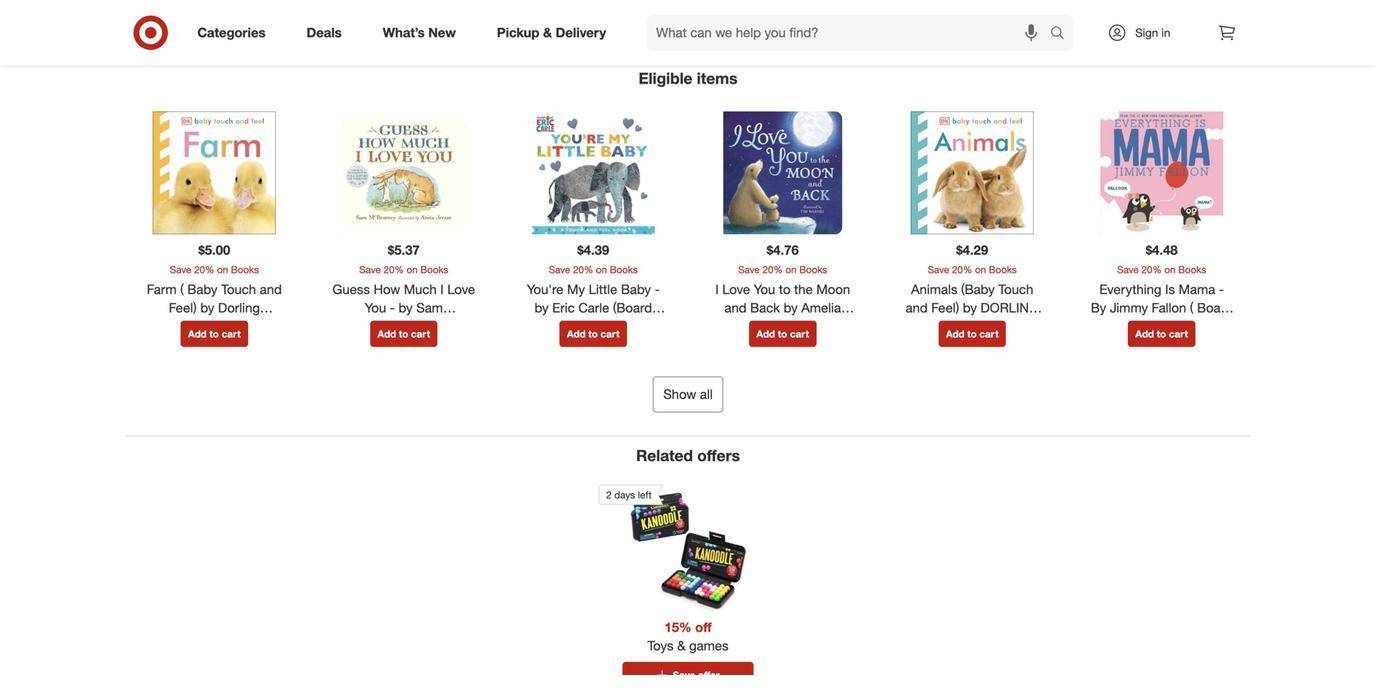 Task type: describe. For each thing, give the bounding box(es) containing it.
20% for guess how much i love you - by sam mcbratney (board book)
[[384, 264, 404, 276]]

books for everything is mama - by jimmy fallon ( board book )
[[1179, 264, 1207, 276]]

i inside $5.37 save 20% on books guess how much i love you - by sam mcbratney (board book)
[[441, 281, 444, 297]]

carle
[[579, 300, 610, 316]]

$4.48 save 20% on books everything is mama - by jimmy fallon ( board book )
[[1091, 242, 1233, 335]]

(board inside $4.76 save 20% on books i love you to the moon and back by amelia hepworth (board book)
[[775, 319, 814, 335]]

and inside $5.00 save 20% on books farm ( baby touch and feel) by dorling kindersley, inc. (board book)
[[260, 281, 282, 297]]

and inside $4.76 save 20% on books i love you to the moon and back by amelia hepworth (board book)
[[725, 300, 747, 316]]

$4.76
[[767, 242, 799, 258]]

15% off toys & games
[[648, 619, 729, 654]]

jimmy
[[1110, 300, 1149, 316]]

baby inside $5.00 save 20% on books farm ( baby touch and feel) by dorling kindersley, inc. (board book)
[[188, 281, 218, 297]]

$4.39
[[578, 242, 610, 258]]

books for i love you to the moon and back by amelia hepworth (board book)
[[800, 264, 828, 276]]

books for you're my little baby - by eric carle (board book)
[[610, 264, 638, 276]]

& inside "link"
[[543, 25, 552, 41]]

how
[[374, 281, 400, 297]]

pickup
[[497, 25, 540, 41]]

cart for amelia
[[790, 328, 810, 340]]

delivery
[[556, 25, 606, 41]]

2 days left
[[606, 489, 652, 501]]

by inside $5.37 save 20% on books guess how much i love you - by sam mcbratney (board book)
[[399, 300, 413, 316]]

animals
[[912, 281, 958, 297]]

pickup & delivery
[[497, 25, 606, 41]]

back
[[751, 300, 780, 316]]

mcbratney
[[351, 319, 414, 335]]

)
[[1178, 319, 1181, 335]]

my
[[567, 281, 585, 297]]

eric
[[552, 300, 575, 316]]

on for $4.39
[[596, 264, 607, 276]]

to for animals (baby touch and feel) by dorling kindersley, inc. (board book)
[[968, 328, 977, 340]]

show
[[664, 386, 697, 402]]

love inside $4.76 save 20% on books i love you to the moon and back by amelia hepworth (board book)
[[723, 281, 751, 297]]

to for everything is mama - by jimmy fallon ( board book )
[[1157, 328, 1167, 340]]

cart for mcbratney
[[411, 328, 430, 340]]

on for $4.29
[[975, 264, 987, 276]]

(board inside $4.29 save 20% on books animals (baby touch and feel) by dorling kindersley, inc. (board book)
[[934, 338, 973, 354]]

games
[[689, 638, 729, 654]]

everything
[[1100, 281, 1162, 297]]

toys
[[648, 638, 674, 654]]

$4.29
[[957, 242, 989, 258]]

add for dorling
[[946, 328, 965, 340]]

( inside $4.48 save 20% on books everything is mama - by jimmy fallon ( board book )
[[1191, 300, 1194, 316]]

20% for animals (baby touch and feel) by dorling kindersley, inc. (board book)
[[952, 264, 973, 276]]

sign in link
[[1094, 15, 1196, 51]]

offers
[[698, 446, 740, 465]]

on for $5.37
[[407, 264, 418, 276]]

you inside $4.76 save 20% on books i love you to the moon and back by amelia hepworth (board book)
[[754, 281, 776, 297]]

book) inside $5.37 save 20% on books guess how much i love you - by sam mcbratney (board book)
[[387, 338, 421, 354]]

- inside $4.48 save 20% on books everything is mama - by jimmy fallon ( board book )
[[1220, 281, 1225, 297]]

items
[[697, 69, 738, 88]]

& inside 15% off toys & games
[[678, 638, 686, 654]]

20% for everything is mama - by jimmy fallon ( board book )
[[1142, 264, 1162, 276]]

kindersley,
[[918, 319, 999, 335]]

touch inside $5.00 save 20% on books farm ( baby touch and feel) by dorling kindersley, inc. (board book)
[[221, 281, 256, 297]]

what's new
[[383, 25, 456, 41]]

to for i love you to the moon and back by amelia hepworth (board book)
[[778, 328, 788, 340]]

details 20% off books
[[693, 3, 769, 44]]

love inside $5.37 save 20% on books guess how much i love you - by sam mcbratney (board book)
[[448, 281, 475, 297]]

add to cart for book)
[[567, 328, 620, 340]]

the
[[795, 281, 813, 297]]

add to cart for mcbratney
[[378, 328, 430, 340]]

20% for farm ( baby touch and feel) by dorling kindersley, inc. (board book)
[[194, 264, 214, 276]]

add for fallon
[[1136, 328, 1155, 340]]

feel) inside $4.29 save 20% on books animals (baby touch and feel) by dorling kindersley, inc. (board book)
[[932, 300, 960, 316]]

off inside 15% off toys & games
[[696, 619, 712, 635]]

search
[[1043, 26, 1083, 42]]

to for farm ( baby touch and feel) by dorling kindersley, inc. (board book)
[[209, 328, 219, 340]]

$5.37
[[388, 242, 420, 258]]

eligible items
[[639, 69, 738, 88]]

in
[[1162, 25, 1171, 40]]

(board inside $5.37 save 20% on books guess how much i love you - by sam mcbratney (board book)
[[418, 319, 457, 335]]

farm
[[147, 281, 177, 297]]

add to cart for book
[[1136, 328, 1189, 340]]

cart for book
[[1169, 328, 1189, 340]]

what's new link
[[369, 15, 477, 51]]

20% inside details 20% off books
[[693, 30, 717, 44]]

save for $4.76
[[739, 264, 760, 276]]

details
[[693, 3, 744, 22]]

add to cart for inc.
[[188, 328, 241, 340]]

mama
[[1179, 281, 1216, 297]]

fallon
[[1152, 300, 1187, 316]]

you're
[[527, 281, 564, 297]]

$4.39 save 20% on books you're my little baby - by eric carle (board book)
[[527, 242, 660, 335]]

2
[[606, 489, 612, 501]]

add to cart button for (board
[[939, 321, 1006, 347]]

add for and
[[757, 328, 775, 340]]

$4.48
[[1146, 242, 1178, 258]]

save for $5.37
[[359, 264, 381, 276]]

by inside $4.29 save 20% on books animals (baby touch and feel) by dorling kindersley, inc. (board book)
[[963, 300, 977, 316]]

inc.
[[216, 319, 237, 335]]

all
[[700, 386, 713, 402]]

cart for book)
[[601, 328, 620, 340]]

sam
[[416, 300, 443, 316]]

20% for i love you to the moon and back by amelia hepworth (board book)
[[763, 264, 783, 276]]

save for $4.48
[[1118, 264, 1139, 276]]

(baby
[[962, 281, 995, 297]]

days
[[615, 489, 635, 501]]

add to cart for (board
[[946, 328, 999, 340]]



Task type: locate. For each thing, give the bounding box(es) containing it.
cart for (board
[[980, 328, 999, 340]]

books for guess how much i love you - by sam mcbratney (board book)
[[421, 264, 449, 276]]

4 add to cart button from the left
[[749, 321, 817, 347]]

- inside $5.37 save 20% on books guess how much i love you - by sam mcbratney (board book)
[[390, 300, 395, 316]]

books up mama
[[1179, 264, 1207, 276]]

4 add from the left
[[757, 328, 775, 340]]

1 horizontal spatial feel)
[[932, 300, 960, 316]]

books inside details 20% off books
[[736, 30, 769, 44]]

baby
[[188, 281, 218, 297], [621, 281, 651, 297]]

2 add to cart from the left
[[378, 328, 430, 340]]

( down mama
[[1191, 300, 1194, 316]]

0 horizontal spatial -
[[390, 300, 395, 316]]

books up much
[[421, 264, 449, 276]]

add to cart button down back
[[749, 321, 817, 347]]

categories link
[[184, 15, 286, 51]]

pickup & delivery link
[[483, 15, 627, 51]]

add to cart button for amelia
[[749, 321, 817, 347]]

on for $4.48
[[1165, 264, 1176, 276]]

book) down the inc.
[[197, 338, 232, 354]]

20% inside $5.37 save 20% on books guess how much i love you - by sam mcbratney (board book)
[[384, 264, 404, 276]]

left
[[638, 489, 652, 501]]

off down details
[[720, 30, 733, 44]]

0 horizontal spatial feel)
[[169, 300, 197, 316]]

6 add to cart button from the left
[[1129, 321, 1196, 347]]

on inside $4.39 save 20% on books you're my little baby - by eric carle (board book)
[[596, 264, 607, 276]]

20% up how
[[384, 264, 404, 276]]

by down much
[[399, 300, 413, 316]]

add to cart button down the carle
[[560, 321, 627, 347]]

on inside $4.29 save 20% on books animals (baby touch and feel) by dorling kindersley, inc. (board book)
[[975, 264, 987, 276]]

- down how
[[390, 300, 395, 316]]

cart
[[222, 328, 241, 340], [411, 328, 430, 340], [601, 328, 620, 340], [790, 328, 810, 340], [980, 328, 999, 340], [1169, 328, 1189, 340]]

by inside $4.39 save 20% on books you're my little baby - by eric carle (board book)
[[535, 300, 549, 316]]

new
[[428, 25, 456, 41]]

6 cart from the left
[[1169, 328, 1189, 340]]

$4.76 save 20% on books i love you to the moon and back by amelia hepworth (board book)
[[714, 242, 853, 335]]

2 on from the left
[[407, 264, 418, 276]]

(board down dorling
[[240, 319, 280, 335]]

4 add to cart from the left
[[757, 328, 810, 340]]

books for farm ( baby touch and feel) by dorling kindersley, inc. (board book)
[[231, 264, 259, 276]]

1 on from the left
[[217, 264, 228, 276]]

add to cart button for book
[[1129, 321, 1196, 347]]

0 horizontal spatial touch
[[221, 281, 256, 297]]

search button
[[1043, 15, 1083, 54]]

book) inside $4.39 save 20% on books you're my little baby - by eric carle (board book)
[[576, 319, 611, 335]]

& down 15%
[[678, 638, 686, 654]]

to left ) on the top right of the page
[[1157, 328, 1167, 340]]

1 vertical spatial &
[[678, 638, 686, 654]]

and down "animals"
[[906, 300, 928, 316]]

2 touch from the left
[[999, 281, 1034, 297]]

(board inside $5.00 save 20% on books farm ( baby touch and feel) by dorling kindersley, inc. (board book)
[[240, 319, 280, 335]]

0 vertical spatial (
[[180, 281, 184, 297]]

books
[[736, 30, 769, 44], [231, 264, 259, 276], [421, 264, 449, 276], [610, 264, 638, 276], [800, 264, 828, 276], [989, 264, 1017, 276], [1179, 264, 1207, 276]]

and up dorling
[[260, 281, 282, 297]]

20% up my
[[573, 264, 594, 276]]

on inside $5.37 save 20% on books guess how much i love you - by sam mcbratney (board book)
[[407, 264, 418, 276]]

you up mcbratney
[[365, 300, 386, 316]]

add to cart button for book)
[[560, 321, 627, 347]]

(board
[[613, 300, 652, 316], [240, 319, 280, 335], [418, 319, 457, 335], [775, 319, 814, 335], [934, 338, 973, 354]]

(board down amelia
[[775, 319, 814, 335]]

add to cart left inc.
[[946, 328, 999, 340]]

6 save from the left
[[1118, 264, 1139, 276]]

(board down little
[[613, 300, 652, 316]]

to left inc.
[[968, 328, 977, 340]]

( right farm
[[180, 281, 184, 297]]

6 on from the left
[[1165, 264, 1176, 276]]

4 by from the left
[[784, 300, 798, 316]]

save up how
[[359, 264, 381, 276]]

cart down the carle
[[601, 328, 620, 340]]

and up hepworth
[[725, 300, 747, 316]]

much
[[404, 281, 437, 297]]

add to cart button
[[181, 321, 248, 347], [370, 321, 438, 347], [560, 321, 627, 347], [749, 321, 817, 347], [939, 321, 1006, 347], [1129, 321, 1196, 347]]

and inside $4.29 save 20% on books animals (baby touch and feel) by dorling kindersley, inc. (board book)
[[906, 300, 928, 316]]

cart for inc.
[[222, 328, 241, 340]]

book) down mcbratney
[[387, 338, 421, 354]]

add left the inc.
[[188, 328, 207, 340]]

baby inside $4.39 save 20% on books you're my little baby - by eric carle (board book)
[[621, 281, 651, 297]]

to
[[779, 281, 791, 297], [209, 328, 219, 340], [399, 328, 408, 340], [589, 328, 598, 340], [778, 328, 788, 340], [968, 328, 977, 340], [1157, 328, 1167, 340]]

20% inside $5.00 save 20% on books farm ( baby touch and feel) by dorling kindersley, inc. (board book)
[[194, 264, 214, 276]]

0 horizontal spatial baby
[[188, 281, 218, 297]]

2 cart from the left
[[411, 328, 430, 340]]

book
[[1143, 319, 1174, 335]]

on up little
[[596, 264, 607, 276]]

1 add to cart from the left
[[188, 328, 241, 340]]

books for animals (baby touch and feel) by dorling kindersley, inc. (board book)
[[989, 264, 1017, 276]]

3 on from the left
[[596, 264, 607, 276]]

book) down inc.
[[977, 338, 1012, 354]]

books inside $4.48 save 20% on books everything is mama - by jimmy fallon ( board book )
[[1179, 264, 1207, 276]]

sign
[[1136, 25, 1159, 40]]

books up the
[[800, 264, 828, 276]]

to down how
[[399, 328, 408, 340]]

save inside $5.37 save 20% on books guess how much i love you - by sam mcbratney (board book)
[[359, 264, 381, 276]]

cart down fallon at the top of page
[[1169, 328, 1189, 340]]

off
[[720, 30, 733, 44], [696, 619, 712, 635]]

1 i from the left
[[441, 281, 444, 297]]

book) down amelia
[[818, 319, 853, 335]]

books up (baby
[[989, 264, 1017, 276]]

2 by from the left
[[399, 300, 413, 316]]

book) inside $4.76 save 20% on books i love you to the moon and back by amelia hepworth (board book)
[[818, 319, 853, 335]]

3 add to cart button from the left
[[560, 321, 627, 347]]

save
[[170, 264, 191, 276], [359, 264, 381, 276], [549, 264, 571, 276], [739, 264, 760, 276], [928, 264, 950, 276], [1118, 264, 1139, 276]]

show all
[[664, 386, 713, 402]]

save inside $5.00 save 20% on books farm ( baby touch and feel) by dorling kindersley, inc. (board book)
[[170, 264, 191, 276]]

on down the $5.00
[[217, 264, 228, 276]]

dorling
[[981, 300, 1039, 316]]

by down (baby
[[963, 300, 977, 316]]

20% down the $5.00
[[194, 264, 214, 276]]

eligible
[[639, 69, 693, 88]]

books inside $4.76 save 20% on books i love you to the moon and back by amelia hepworth (board book)
[[800, 264, 828, 276]]

20% down $4.48 on the right of page
[[1142, 264, 1162, 276]]

save for $4.29
[[928, 264, 950, 276]]

1 horizontal spatial love
[[723, 281, 751, 297]]

to down dorling
[[209, 328, 219, 340]]

1 add to cart button from the left
[[181, 321, 248, 347]]

save up farm
[[170, 264, 191, 276]]

3 by from the left
[[535, 300, 549, 316]]

15%
[[665, 619, 692, 635]]

off inside details 20% off books
[[720, 30, 733, 44]]

save inside $4.48 save 20% on books everything is mama - by jimmy fallon ( board book )
[[1118, 264, 1139, 276]]

what's
[[383, 25, 425, 41]]

to inside $4.76 save 20% on books i love you to the moon and back by amelia hepworth (board book)
[[779, 281, 791, 297]]

save for $5.00
[[170, 264, 191, 276]]

3 save from the left
[[549, 264, 571, 276]]

amelia
[[802, 300, 841, 316]]

2 feel) from the left
[[932, 300, 960, 316]]

off up games
[[696, 619, 712, 635]]

1 horizontal spatial off
[[720, 30, 733, 44]]

to left the
[[779, 281, 791, 297]]

save inside $4.29 save 20% on books animals (baby touch and feel) by dorling kindersley, inc. (board book)
[[928, 264, 950, 276]]

books inside $5.37 save 20% on books guess how much i love you - by sam mcbratney (board book)
[[421, 264, 449, 276]]

(board inside $4.39 save 20% on books you're my little baby - by eric carle (board book)
[[613, 300, 652, 316]]

2 add from the left
[[378, 328, 396, 340]]

(
[[180, 281, 184, 297], [1191, 300, 1194, 316]]

20% down details
[[693, 30, 717, 44]]

add to cart button for inc.
[[181, 321, 248, 347]]

&
[[543, 25, 552, 41], [678, 638, 686, 654]]

1 horizontal spatial &
[[678, 638, 686, 654]]

1 horizontal spatial baby
[[621, 281, 651, 297]]

& right pickup
[[543, 25, 552, 41]]

add down how
[[378, 328, 396, 340]]

add
[[188, 328, 207, 340], [378, 328, 396, 340], [567, 328, 586, 340], [757, 328, 775, 340], [946, 328, 965, 340], [1136, 328, 1155, 340]]

by down the
[[784, 300, 798, 316]]

categories
[[197, 25, 266, 41]]

guess
[[333, 281, 370, 297]]

cart down sam
[[411, 328, 430, 340]]

book) inside $5.00 save 20% on books farm ( baby touch and feel) by dorling kindersley, inc. (board book)
[[197, 338, 232, 354]]

1 cart from the left
[[222, 328, 241, 340]]

you
[[754, 281, 776, 297], [365, 300, 386, 316]]

by down you're
[[535, 300, 549, 316]]

20% inside $4.29 save 20% on books animals (baby touch and feel) by dorling kindersley, inc. (board book)
[[952, 264, 973, 276]]

add down eric
[[567, 328, 586, 340]]

0 horizontal spatial you
[[365, 300, 386, 316]]

$4.29 save 20% on books animals (baby touch and feel) by dorling kindersley, inc. (board book)
[[906, 242, 1039, 354]]

20%
[[693, 30, 717, 44], [194, 264, 214, 276], [384, 264, 404, 276], [573, 264, 594, 276], [763, 264, 783, 276], [952, 264, 973, 276], [1142, 264, 1162, 276]]

by inside $5.00 save 20% on books farm ( baby touch and feel) by dorling kindersley, inc. (board book)
[[200, 300, 214, 316]]

(board down sam
[[418, 319, 457, 335]]

add to cart button down sam
[[370, 321, 438, 347]]

add to cart button for mcbratney
[[370, 321, 438, 347]]

1 by from the left
[[200, 300, 214, 316]]

add down "animals"
[[946, 328, 965, 340]]

cart down dorling
[[222, 328, 241, 340]]

cart left inc.
[[980, 328, 999, 340]]

love
[[448, 281, 475, 297], [723, 281, 751, 297]]

0 horizontal spatial i
[[441, 281, 444, 297]]

20% down $4.76
[[763, 264, 783, 276]]

to for guess how much i love you - by sam mcbratney (board book)
[[399, 328, 408, 340]]

add to cart down fallon at the top of page
[[1136, 328, 1189, 340]]

- up board
[[1220, 281, 1225, 297]]

baby right little
[[621, 281, 651, 297]]

0 vertical spatial you
[[754, 281, 776, 297]]

1 horizontal spatial touch
[[999, 281, 1034, 297]]

on for $5.00
[[217, 264, 228, 276]]

kindersley,
[[149, 319, 213, 335]]

add to cart down the carle
[[567, 328, 620, 340]]

i inside $4.76 save 20% on books i love you to the moon and back by amelia hepworth (board book)
[[716, 281, 719, 297]]

- right little
[[655, 281, 660, 297]]

0 horizontal spatial off
[[696, 619, 712, 635]]

5 by from the left
[[963, 300, 977, 316]]

add to cart for amelia
[[757, 328, 810, 340]]

inc.
[[1003, 319, 1028, 335]]

you inside $5.37 save 20% on books guess how much i love you - by sam mcbratney (board book)
[[365, 300, 386, 316]]

-
[[655, 281, 660, 297], [1220, 281, 1225, 297], [390, 300, 395, 316]]

books up little
[[610, 264, 638, 276]]

add to cart down back
[[757, 328, 810, 340]]

5 save from the left
[[928, 264, 950, 276]]

save inside $4.39 save 20% on books you're my little baby - by eric carle (board book)
[[549, 264, 571, 276]]

2 i from the left
[[716, 281, 719, 297]]

1 love from the left
[[448, 281, 475, 297]]

love right much
[[448, 281, 475, 297]]

add to cart button down fallon at the top of page
[[1129, 321, 1196, 347]]

books down details
[[736, 30, 769, 44]]

add for eric
[[567, 328, 586, 340]]

5 on from the left
[[975, 264, 987, 276]]

1 horizontal spatial (
[[1191, 300, 1194, 316]]

save up everything
[[1118, 264, 1139, 276]]

0 horizontal spatial and
[[260, 281, 282, 297]]

is
[[1166, 281, 1176, 297]]

i
[[441, 281, 444, 297], [716, 281, 719, 297]]

you up back
[[754, 281, 776, 297]]

feel)
[[169, 300, 197, 316], [932, 300, 960, 316]]

( inside $5.00 save 20% on books farm ( baby touch and feel) by dorling kindersley, inc. (board book)
[[180, 281, 184, 297]]

2 add to cart button from the left
[[370, 321, 438, 347]]

and
[[260, 281, 282, 297], [725, 300, 747, 316], [906, 300, 928, 316]]

2 love from the left
[[723, 281, 751, 297]]

books inside $5.00 save 20% on books farm ( baby touch and feel) by dorling kindersley, inc. (board book)
[[231, 264, 259, 276]]

cart down amelia
[[790, 328, 810, 340]]

i right much
[[441, 281, 444, 297]]

1 touch from the left
[[221, 281, 256, 297]]

3 add to cart from the left
[[567, 328, 620, 340]]

to down back
[[778, 328, 788, 340]]

$5.00 save 20% on books farm ( baby touch and feel) by dorling kindersley, inc. (board book)
[[147, 242, 282, 354]]

1 horizontal spatial and
[[725, 300, 747, 316]]

5 add to cart from the left
[[946, 328, 999, 340]]

show all link
[[653, 377, 724, 413]]

add for -
[[378, 328, 396, 340]]

i up hepworth
[[716, 281, 719, 297]]

board
[[1198, 300, 1233, 316]]

add down back
[[757, 328, 775, 340]]

on up (baby
[[975, 264, 987, 276]]

2 save from the left
[[359, 264, 381, 276]]

1 save from the left
[[170, 264, 191, 276]]

$5.37 save 20% on books guess how much i love you - by sam mcbratney (board book)
[[333, 242, 475, 354]]

on inside $5.00 save 20% on books farm ( baby touch and feel) by dorling kindersley, inc. (board book)
[[217, 264, 228, 276]]

20% inside $4.48 save 20% on books everything is mama - by jimmy fallon ( board book )
[[1142, 264, 1162, 276]]

5 add to cart button from the left
[[939, 321, 1006, 347]]

book)
[[576, 319, 611, 335], [818, 319, 853, 335], [197, 338, 232, 354], [387, 338, 421, 354], [977, 338, 1012, 354]]

2 baby from the left
[[621, 281, 651, 297]]

3 cart from the left
[[601, 328, 620, 340]]

1 vertical spatial (
[[1191, 300, 1194, 316]]

add to cart
[[188, 328, 241, 340], [378, 328, 430, 340], [567, 328, 620, 340], [757, 328, 810, 340], [946, 328, 999, 340], [1136, 328, 1189, 340]]

book) inside $4.29 save 20% on books animals (baby touch and feel) by dorling kindersley, inc. (board book)
[[977, 338, 1012, 354]]

on inside $4.48 save 20% on books everything is mama - by jimmy fallon ( board book )
[[1165, 264, 1176, 276]]

- inside $4.39 save 20% on books you're my little baby - by eric carle (board book)
[[655, 281, 660, 297]]

little
[[589, 281, 618, 297]]

deals link
[[293, 15, 362, 51]]

hepworth
[[714, 319, 771, 335]]

save up back
[[739, 264, 760, 276]]

save up you're
[[549, 264, 571, 276]]

1 feel) from the left
[[169, 300, 197, 316]]

5 cart from the left
[[980, 328, 999, 340]]

0 vertical spatial &
[[543, 25, 552, 41]]

by
[[1091, 300, 1107, 316]]

feel) inside $5.00 save 20% on books farm ( baby touch and feel) by dorling kindersley, inc. (board book)
[[169, 300, 197, 316]]

0 horizontal spatial &
[[543, 25, 552, 41]]

20% for you're my little baby - by eric carle (board book)
[[573, 264, 594, 276]]

on up is
[[1165, 264, 1176, 276]]

books inside $4.29 save 20% on books animals (baby touch and feel) by dorling kindersley, inc. (board book)
[[989, 264, 1017, 276]]

on
[[217, 264, 228, 276], [407, 264, 418, 276], [596, 264, 607, 276], [786, 264, 797, 276], [975, 264, 987, 276], [1165, 264, 1176, 276]]

2 horizontal spatial -
[[1220, 281, 1225, 297]]

20% down $4.29
[[952, 264, 973, 276]]

1 vertical spatial off
[[696, 619, 712, 635]]

love up hepworth
[[723, 281, 751, 297]]

touch
[[221, 281, 256, 297], [999, 281, 1034, 297]]

feel) down "animals"
[[932, 300, 960, 316]]

deals
[[307, 25, 342, 41]]

6 add to cart from the left
[[1136, 328, 1189, 340]]

20% inside $4.76 save 20% on books i love you to the moon and back by amelia hepworth (board book)
[[763, 264, 783, 276]]

on inside $4.76 save 20% on books i love you to the moon and back by amelia hepworth (board book)
[[786, 264, 797, 276]]

6 add from the left
[[1136, 328, 1155, 340]]

add to cart button down dorling
[[181, 321, 248, 347]]

add for by
[[188, 328, 207, 340]]

books up dorling
[[231, 264, 259, 276]]

by left dorling
[[200, 300, 214, 316]]

sign in
[[1136, 25, 1171, 40]]

save for $4.39
[[549, 264, 571, 276]]

0 horizontal spatial (
[[180, 281, 184, 297]]

by
[[200, 300, 214, 316], [399, 300, 413, 316], [535, 300, 549, 316], [784, 300, 798, 316], [963, 300, 977, 316]]

(board down kindersley,
[[934, 338, 973, 354]]

4 save from the left
[[739, 264, 760, 276]]

book) down the carle
[[576, 319, 611, 335]]

add to cart button down (baby
[[939, 321, 1006, 347]]

baby right farm
[[188, 281, 218, 297]]

5 add from the left
[[946, 328, 965, 340]]

1 vertical spatial you
[[365, 300, 386, 316]]

2 horizontal spatial and
[[906, 300, 928, 316]]

feel) up kindersley,
[[169, 300, 197, 316]]

1 horizontal spatial you
[[754, 281, 776, 297]]

1 baby from the left
[[188, 281, 218, 297]]

moon
[[817, 281, 851, 297]]

3 add from the left
[[567, 328, 586, 340]]

0 horizontal spatial love
[[448, 281, 475, 297]]

add to cart down sam
[[378, 328, 430, 340]]

1 horizontal spatial i
[[716, 281, 719, 297]]

on up much
[[407, 264, 418, 276]]

to for you're my little baby - by eric carle (board book)
[[589, 328, 598, 340]]

touch inside $4.29 save 20% on books animals (baby touch and feel) by dorling kindersley, inc. (board book)
[[999, 281, 1034, 297]]

related
[[636, 446, 693, 465]]

related offers
[[636, 446, 740, 465]]

add down jimmy
[[1136, 328, 1155, 340]]

to down the carle
[[589, 328, 598, 340]]

dorling
[[218, 300, 260, 316]]

1 add from the left
[[188, 328, 207, 340]]

$5.00
[[198, 242, 230, 258]]

4 cart from the left
[[790, 328, 810, 340]]

What can we help you find? suggestions appear below search field
[[647, 15, 1055, 51]]

add to cart down dorling
[[188, 328, 241, 340]]

save inside $4.76 save 20% on books i love you to the moon and back by amelia hepworth (board book)
[[739, 264, 760, 276]]

save up "animals"
[[928, 264, 950, 276]]

4 on from the left
[[786, 264, 797, 276]]

1 horizontal spatial -
[[655, 281, 660, 297]]

20% inside $4.39 save 20% on books you're my little baby - by eric carle (board book)
[[573, 264, 594, 276]]

on down $4.76
[[786, 264, 797, 276]]

0 vertical spatial off
[[720, 30, 733, 44]]

books inside $4.39 save 20% on books you're my little baby - by eric carle (board book)
[[610, 264, 638, 276]]

by inside $4.76 save 20% on books i love you to the moon and back by amelia hepworth (board book)
[[784, 300, 798, 316]]

on for $4.76
[[786, 264, 797, 276]]



Task type: vqa. For each thing, say whether or not it's contained in the screenshot.
Find Stores
no



